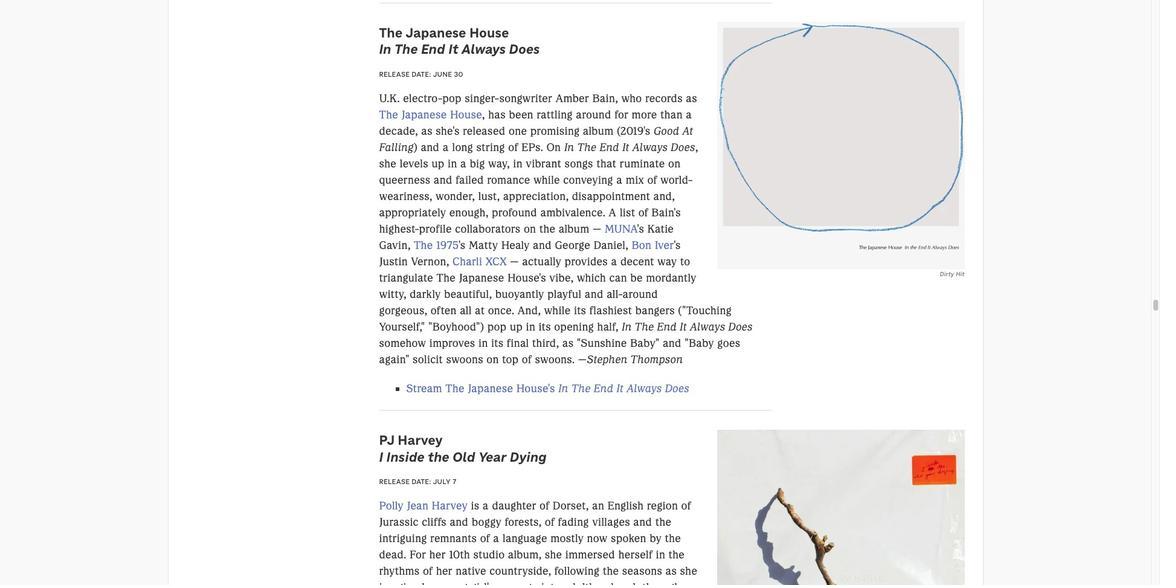 Task type: vqa. For each thing, say whether or not it's contained in the screenshot.
jpegmafia
no



Task type: locate. For each thing, give the bounding box(es) containing it.
up up final
[[510, 320, 523, 334]]

top
[[502, 353, 519, 366]]

1 horizontal spatial 's
[[637, 222, 645, 236]]

2 horizontal spatial 's
[[674, 239, 681, 252]]

("touching
[[679, 304, 732, 317]]

at
[[683, 124, 694, 138]]

a inside , has been rattling around for more than a decade, as she's released one promising album (2019's
[[686, 108, 692, 121]]

0 vertical spatial while
[[534, 173, 560, 187]]

old
[[453, 448, 475, 465]]

1 vertical spatial date:
[[412, 477, 431, 486]]

harvey up 'cliffs'
[[432, 499, 468, 513]]

1 horizontal spatial on
[[524, 222, 536, 236]]

japanese
[[406, 24, 466, 41], [402, 108, 447, 121], [459, 271, 505, 285], [468, 382, 514, 395]]

—
[[593, 222, 602, 236], [510, 255, 519, 268], [578, 353, 587, 366]]

around down be
[[623, 288, 658, 301]]

she down falling at the left top of the page
[[379, 157, 397, 170]]

as inside u.k. electro-pop singer-songwriter amber bain, who records as the japanese house
[[686, 92, 698, 105]]

in up release date: june 30
[[379, 41, 391, 58]]

profound
[[492, 206, 538, 219]]

0 horizontal spatial around
[[576, 108, 612, 121]]

house inside u.k. electro-pop singer-songwriter amber bain, who records as the japanese house
[[450, 108, 482, 121]]

list
[[620, 206, 636, 219]]

around down bain,
[[576, 108, 612, 121]]

and, down seasons
[[618, 581, 639, 585]]

house's down 'swoons.'
[[517, 382, 555, 395]]

in down by
[[656, 548, 666, 562]]

does inside the japanese house in the end it always does
[[509, 41, 540, 58]]

a
[[686, 108, 692, 121], [443, 141, 449, 154], [461, 157, 467, 170], [617, 173, 623, 187], [611, 255, 618, 268], [483, 499, 489, 513], [494, 532, 500, 545], [429, 581, 435, 585]]

on up the 1975 's matty healy and george daniel, bon iver
[[524, 222, 536, 236]]

as right records
[[686, 92, 698, 105]]

immersed
[[566, 548, 616, 562]]

passage
[[498, 581, 538, 585]]

1 horizontal spatial she
[[545, 548, 563, 562]]

japanese down top at the bottom left of page
[[468, 382, 514, 395]]

2 release from the top
[[379, 477, 410, 486]]

1 horizontal spatial —
[[578, 353, 587, 366]]

japanese inside the japanese house in the end it always does
[[406, 24, 466, 41]]

's up "to"
[[674, 239, 681, 252]]

7
[[453, 477, 457, 486]]

0 vertical spatial harvey
[[398, 432, 443, 449]]

's inside 's justin vernon,
[[674, 239, 681, 252]]

always inside the japanese house in the end it always does
[[462, 41, 506, 58]]

she right seasons
[[681, 565, 698, 578]]

stephen
[[587, 353, 628, 366]]

always up 'ruminate'
[[633, 141, 668, 154]]

enough,
[[450, 206, 489, 219]]

1 vertical spatial its
[[539, 320, 551, 334]]

the up the "adulthood"
[[603, 565, 619, 578]]

, inside , has been rattling around for more than a decade, as she's released one promising album (2019's
[[482, 108, 485, 121]]

release up the polly
[[379, 477, 410, 486]]

in inside the japanese house in the end it always does
[[379, 41, 391, 58]]

her up young
[[436, 565, 453, 578]]

2 horizontal spatial its
[[574, 304, 587, 317]]

0 vertical spatial release
[[379, 69, 410, 79]]

the inside — actually provides a decent way to triangulate the japanese house's vibe, which can be mordantly witty, darkly beautiful, buoyantly playful and all-around gorgeous, often all at once. and, while its flashiest bangers ("touching yourself," "boyhood") pop up in its opening half,
[[437, 271, 456, 285]]

1 vertical spatial and,
[[618, 581, 639, 585]]

on left top at the bottom left of page
[[487, 353, 499, 366]]

1 vertical spatial her
[[436, 565, 453, 578]]

2 vertical spatial its
[[492, 337, 504, 350]]

rhythms
[[379, 565, 420, 578]]

in up "swoons"
[[479, 337, 488, 350]]

the 1975 's matty healy and george daniel, bon iver
[[414, 239, 674, 252]]

following
[[555, 565, 600, 578]]

be
[[631, 271, 643, 285]]

while inside — actually provides a decent way to triangulate the japanese house's vibe, which can be mordantly witty, darkly beautiful, buoyantly playful and all-around gorgeous, often all at once. and, while its flashiest bangers ("touching yourself," "boyhood") pop up in its opening half,
[[544, 304, 571, 317]]

as down opening
[[563, 337, 574, 350]]

decade,
[[379, 124, 418, 138]]

0 vertical spatial her
[[430, 548, 446, 562]]

for
[[615, 108, 629, 121]]

and up wonder,
[[434, 173, 453, 187]]

up right levels
[[432, 157, 445, 170]]

release for release date: june 30
[[379, 69, 410, 79]]

its up third,
[[539, 320, 551, 334]]

rattling
[[537, 108, 573, 121]]

boggy
[[472, 516, 502, 529]]

the right by
[[665, 532, 681, 545]]

2 horizontal spatial —
[[593, 222, 602, 236]]

does
[[509, 41, 540, 58], [671, 141, 696, 154], [729, 320, 753, 334], [665, 382, 690, 395]]

1 horizontal spatial around
[[623, 288, 658, 301]]

mordantly
[[646, 271, 697, 285]]

a right is on the left of page
[[483, 499, 489, 513]]

the up july
[[428, 448, 450, 465]]

polly jean harvey link
[[379, 499, 468, 513]]

she inside , she levels up in a big way, in vibrant songs that ruminate on queerness and failed romance while conveying a mix of world- weariness, wonder, lust, appreciation, disappointment and, appropriately enough, profound ambivalence. a list of bain's highest-profile collaborators on the album —
[[379, 157, 397, 170]]

always up '30'
[[462, 41, 506, 58]]

while down vibrant
[[534, 173, 560, 187]]

half,
[[598, 320, 619, 334]]

her right for
[[430, 548, 446, 562]]

— down "sunshine
[[578, 353, 587, 366]]

japanese up june
[[406, 24, 466, 41]]

"boyhood")
[[429, 320, 484, 334]]

always down ("touching
[[690, 320, 726, 334]]

as down the japanese house link
[[421, 124, 433, 138]]

buoyantly
[[496, 288, 544, 301]]

charli xcx
[[453, 255, 507, 268]]

and right )
[[421, 141, 440, 154]]

on up world-
[[669, 157, 681, 170]]

while
[[534, 173, 560, 187], [544, 304, 571, 317]]

triangulate
[[379, 271, 434, 285]]

0 vertical spatial date:
[[412, 69, 431, 79]]

spoken
[[611, 532, 647, 545]]

bon iver link
[[632, 239, 674, 252]]

swoons
[[446, 353, 484, 366]]

end up 'that'
[[600, 141, 620, 154]]

2 horizontal spatial she
[[681, 565, 698, 578]]

(2019's
[[617, 124, 651, 138]]

in down 'swoons.'
[[559, 382, 569, 395]]

0 horizontal spatial ,
[[482, 108, 485, 121]]

date: for july
[[412, 477, 431, 486]]

it up '30'
[[449, 41, 459, 58]]

final
[[507, 337, 529, 350]]

as right seasons
[[666, 565, 677, 578]]

end
[[421, 41, 445, 58], [600, 141, 620, 154], [657, 320, 677, 334], [594, 382, 614, 395]]

in inside in the end it always does somehow improves in its final third, as "sunshine baby" and "baby goes again" solicit swoons on top of swoons. —
[[479, 337, 488, 350]]

0 vertical spatial up
[[432, 157, 445, 170]]

2 date: from the top
[[412, 477, 431, 486]]

while down the playful
[[544, 304, 571, 317]]

1 vertical spatial pop
[[488, 320, 507, 334]]

of down for
[[423, 565, 433, 578]]

it
[[449, 41, 459, 58], [623, 141, 630, 154], [680, 320, 687, 334], [617, 382, 624, 395]]

to
[[681, 255, 691, 268]]

1 horizontal spatial and,
[[654, 190, 675, 203]]

and up thompson
[[663, 337, 682, 350]]

0 horizontal spatial its
[[492, 337, 504, 350]]

in down 'and,'
[[526, 320, 536, 334]]

on
[[669, 157, 681, 170], [524, 222, 536, 236], [487, 353, 499, 366]]

she's
[[436, 124, 460, 138]]

1 vertical spatial ,
[[696, 141, 699, 154]]

of right top at the bottom left of page
[[522, 353, 532, 366]]

harvey inside the pj harvey i inside the old year dying
[[398, 432, 443, 449]]

1 vertical spatial album
[[559, 222, 590, 236]]

album down ambivalence.
[[559, 222, 590, 236]]

0 horizontal spatial —
[[510, 255, 519, 268]]

failed
[[456, 173, 484, 187]]

the japanese house, in the end it always does image
[[718, 22, 965, 269]]

0 horizontal spatial and,
[[618, 581, 639, 585]]

good at falling
[[379, 124, 694, 154]]

pop down '30'
[[443, 92, 462, 105]]

0 vertical spatial —
[[593, 222, 602, 236]]

iver
[[655, 239, 674, 252]]

a down daniel,
[[611, 255, 618, 268]]

2 vertical spatial on
[[487, 353, 499, 366]]

a inside — actually provides a decent way to triangulate the japanese house's vibe, which can be mordantly witty, darkly beautiful, buoyantly playful and all-around gorgeous, often all at once. and, while its flashiest bangers ("touching yourself," "boyhood") pop up in its opening half,
[[611, 255, 618, 268]]

and, up the "bain's"
[[654, 190, 675, 203]]

dirty hit
[[940, 270, 965, 278]]

u.k. electro-pop singer-songwriter amber bain, who records as the japanese house
[[379, 92, 698, 121]]

1 vertical spatial up
[[510, 320, 523, 334]]

and down which
[[585, 288, 604, 301]]

a up at at top right
[[686, 108, 692, 121]]

in the end it always does somehow improves in its final third, as "sunshine baby" and "baby goes again" solicit swoons on top of swoons. —
[[379, 320, 753, 366]]

she
[[379, 157, 397, 170], [545, 548, 563, 562], [681, 565, 698, 578]]

1975
[[436, 239, 459, 252]]

1 horizontal spatial ,
[[696, 141, 699, 154]]

around inside , has been rattling around for more than a decade, as she's released one promising album (2019's
[[576, 108, 612, 121]]

does down at at top right
[[671, 141, 696, 154]]

and inside — actually provides a decent way to triangulate the japanese house's vibe, which can be mordantly witty, darkly beautiful, buoyantly playful and all-around gorgeous, often all at once. and, while its flashiest bangers ("touching yourself," "boyhood") pop up in its opening half,
[[585, 288, 604, 301]]

solicit
[[413, 353, 443, 366]]

pop down once.
[[488, 320, 507, 334]]

end up june
[[421, 41, 445, 58]]

0 horizontal spatial up
[[432, 157, 445, 170]]

its up opening
[[574, 304, 587, 317]]

stephen thompson
[[587, 353, 683, 366]]

bangers
[[636, 304, 675, 317]]

album down bain,
[[583, 124, 614, 138]]

end down bangers on the bottom of page
[[657, 320, 677, 334]]

does up goes
[[729, 320, 753, 334]]

japanese down charli xcx link
[[459, 271, 505, 285]]

0 vertical spatial ,
[[482, 108, 485, 121]]

house's up buoyantly
[[508, 271, 546, 285]]

1 vertical spatial release
[[379, 477, 410, 486]]

, for on
[[696, 141, 699, 154]]

herself
[[619, 548, 653, 562]]

studio
[[474, 548, 505, 562]]

1 release from the top
[[379, 69, 410, 79]]

album
[[583, 124, 614, 138], [559, 222, 590, 236]]

date: left june
[[412, 69, 431, 79]]

and,
[[518, 304, 541, 317]]

string
[[477, 141, 505, 154]]

release date: july 7
[[379, 477, 457, 486]]

weariness,
[[379, 190, 433, 203]]

gavin,
[[379, 239, 411, 252]]

imagined
[[379, 581, 425, 585]]

, inside , she levels up in a big way, in vibrant songs that ruminate on queerness and failed romance while conveying a mix of world- weariness, wonder, lust, appreciation, disappointment and, appropriately enough, profound ambivalence. a list of bain's highest-profile collaborators on the album —
[[696, 141, 699, 154]]

long
[[452, 141, 473, 154]]

0 vertical spatial on
[[669, 157, 681, 170]]

,
[[482, 108, 485, 121], [696, 141, 699, 154]]

its left final
[[492, 337, 504, 350]]

0 vertical spatial album
[[583, 124, 614, 138]]

of down boggy
[[480, 532, 490, 545]]

third,
[[533, 337, 559, 350]]

— inside in the end it always does somehow improves in its final third, as "sunshine baby" and "baby goes again" solicit swoons on top of swoons. —
[[578, 353, 587, 366]]

she down mostly
[[545, 548, 563, 562]]

the 1975 link
[[414, 239, 459, 252]]

always
[[462, 41, 506, 58], [633, 141, 668, 154], [690, 320, 726, 334], [627, 382, 662, 395]]

songwriter
[[500, 92, 553, 105]]

beautiful,
[[444, 288, 492, 301]]

has
[[488, 108, 506, 121]]

's katie gavin,
[[379, 222, 674, 252]]

1 horizontal spatial pop
[[488, 320, 507, 334]]

0 vertical spatial around
[[576, 108, 612, 121]]

's up bon
[[637, 222, 645, 236]]

does up songwriter
[[509, 41, 540, 58]]

and inside , she levels up in a big way, in vibrant songs that ruminate on queerness and failed romance while conveying a mix of world- weariness, wonder, lust, appreciation, disappointment and, appropriately enough, profound ambivalence. a list of bain's highest-profile collaborators on the album —
[[434, 173, 453, 187]]

for
[[410, 548, 426, 562]]

levels
[[400, 157, 429, 170]]

the up the 1975 's matty healy and george daniel, bon iver
[[540, 222, 556, 236]]

in right the half,
[[622, 320, 632, 334]]

0 vertical spatial and,
[[654, 190, 675, 203]]

a down she's
[[443, 141, 449, 154]]

in right on
[[565, 141, 575, 154]]

and up remnants
[[450, 516, 469, 529]]

image credit element
[[718, 269, 965, 278]]

profile
[[419, 222, 452, 236]]

all-
[[607, 288, 623, 301]]

2 vertical spatial —
[[578, 353, 587, 366]]

, she levels up in a big way, in vibrant songs that ruminate on queerness and failed romance while conveying a mix of world- weariness, wonder, lust, appreciation, disappointment and, appropriately enough, profound ambivalence. a list of bain's highest-profile collaborators on the album —
[[379, 141, 699, 236]]

once.
[[488, 304, 515, 317]]

1 vertical spatial harvey
[[432, 499, 468, 513]]

's for justin
[[674, 239, 681, 252]]

around inside — actually provides a decent way to triangulate the japanese house's vibe, which can be mordantly witty, darkly beautiful, buoyantly playful and all-around gorgeous, often all at once. and, while its flashiest bangers ("touching yourself," "boyhood") pop up in its opening half,
[[623, 288, 658, 301]]

0 horizontal spatial she
[[379, 157, 397, 170]]

big
[[470, 157, 485, 170]]

harvey
[[398, 432, 443, 449], [432, 499, 468, 513]]

of down one
[[509, 141, 518, 154]]

is a daughter of dorset, an english region of jurassic cliffs and boggy forests, of fading villages and the intriguing remnants of a language mostly now spoken by the dead. for her 10th studio album, she immersed herself in the rhythms of her native countryside, following the seasons as she imagined a young girl's passage into adulthood and, th
[[379, 499, 698, 585]]

in down long
[[448, 157, 457, 170]]

in inside in the end it always does somehow improves in its final third, as "sunshine baby" and "baby goes again" solicit swoons on top of swoons. —
[[622, 320, 632, 334]]

house inside the japanese house in the end it always does
[[470, 24, 509, 41]]

2 horizontal spatial on
[[669, 157, 681, 170]]

it up the "baby
[[680, 320, 687, 334]]

release up u.k.
[[379, 69, 410, 79]]

harvey right pj
[[398, 432, 443, 449]]

1 vertical spatial house's
[[517, 382, 555, 395]]

— down healy
[[510, 255, 519, 268]]

japanese down the electro-
[[402, 108, 447, 121]]

1 vertical spatial while
[[544, 304, 571, 317]]

often
[[431, 304, 457, 317]]

date: left july
[[412, 477, 431, 486]]

— up daniel,
[[593, 222, 602, 236]]

1 horizontal spatial up
[[510, 320, 523, 334]]

0 vertical spatial pop
[[443, 92, 462, 105]]

pop inside — actually provides a decent way to triangulate the japanese house's vibe, which can be mordantly witty, darkly beautiful, buoyantly playful and all-around gorgeous, often all at once. and, while its flashiest bangers ("touching yourself," "boyhood") pop up in its opening half,
[[488, 320, 507, 334]]

0 horizontal spatial on
[[487, 353, 499, 366]]

year
[[479, 448, 507, 465]]

's up charli
[[459, 239, 466, 252]]

1 vertical spatial —
[[510, 255, 519, 268]]

1 vertical spatial house
[[450, 108, 482, 121]]

opening
[[555, 320, 594, 334]]

on inside in the end it always does somehow improves in its final third, as "sunshine baby" and "baby goes again" solicit swoons on top of swoons. —
[[487, 353, 499, 366]]

0 vertical spatial she
[[379, 157, 397, 170]]

native
[[456, 565, 487, 578]]

the japanese house in the end it always does
[[379, 24, 540, 58]]

0 vertical spatial house
[[470, 24, 509, 41]]

0 vertical spatial house's
[[508, 271, 546, 285]]

's inside ''s katie gavin,'
[[637, 222, 645, 236]]

1 horizontal spatial its
[[539, 320, 551, 334]]

1 date: from the top
[[412, 69, 431, 79]]

1 vertical spatial around
[[623, 288, 658, 301]]

0 horizontal spatial pop
[[443, 92, 462, 105]]



Task type: describe. For each thing, give the bounding box(es) containing it.
it down (2019's
[[623, 141, 630, 154]]

charli
[[453, 255, 483, 268]]

ambivalence.
[[541, 206, 606, 219]]

singer-
[[465, 92, 500, 105]]

witty,
[[379, 288, 407, 301]]

the inside the pj harvey i inside the old year dying
[[428, 448, 450, 465]]

by
[[650, 532, 662, 545]]

1 vertical spatial on
[[524, 222, 536, 236]]

of left dorset, on the bottom
[[540, 499, 550, 513]]

— inside , she levels up in a big way, in vibrant songs that ruminate on queerness and failed romance while conveying a mix of world- weariness, wonder, lust, appreciation, disappointment and, appropriately enough, profound ambivalence. a list of bain's highest-profile collaborators on the album —
[[593, 222, 602, 236]]

the inside in the end it always does somehow improves in its final third, as "sunshine baby" and "baby goes again" solicit swoons on top of swoons. —
[[635, 320, 654, 334]]

released
[[463, 124, 506, 138]]

region
[[647, 499, 678, 513]]

muna
[[605, 222, 637, 236]]

appropriately
[[379, 206, 446, 219]]

than
[[661, 108, 683, 121]]

of right mix at the top of page
[[648, 173, 658, 187]]

and, inside , she levels up in a big way, in vibrant songs that ruminate on queerness and failed romance while conveying a mix of world- weariness, wonder, lust, appreciation, disappointment and, appropriately enough, profound ambivalence. a list of bain's highest-profile collaborators on the album —
[[654, 190, 675, 203]]

in inside is a daughter of dorset, an english region of jurassic cliffs and boggy forests, of fading villages and the intriguing remnants of a language mostly now spoken by the dead. for her 10th studio album, she immersed herself in the rhythms of her native countryside, following the seasons as she imagined a young girl's passage into adulthood and, th
[[656, 548, 666, 562]]

vibe,
[[550, 271, 574, 285]]

polly jean harvey
[[379, 499, 468, 513]]

a left big
[[461, 157, 467, 170]]

can
[[610, 271, 627, 285]]

records
[[646, 92, 683, 105]]

a left mix at the top of page
[[617, 173, 623, 187]]

pop inside u.k. electro-pop singer-songwriter amber bain, who records as the japanese house
[[443, 92, 462, 105]]

pj harvey, i inside the old year dying image
[[718, 430, 965, 585]]

forests,
[[505, 516, 542, 529]]

10th
[[449, 548, 470, 562]]

more
[[632, 108, 658, 121]]

japanese inside u.k. electro-pop singer-songwriter amber bain, who records as the japanese house
[[402, 108, 447, 121]]

that
[[597, 157, 617, 170]]

countryside,
[[490, 565, 552, 578]]

into
[[541, 581, 561, 585]]

all
[[460, 304, 472, 317]]

2 vertical spatial she
[[681, 565, 698, 578]]

house's inside — actually provides a decent way to triangulate the japanese house's vibe, which can be mordantly witty, darkly beautiful, buoyantly playful and all-around gorgeous, often all at once. and, while its flashiest bangers ("touching yourself," "boyhood") pop up in its opening half,
[[508, 271, 546, 285]]

now
[[587, 532, 608, 545]]

0 vertical spatial its
[[574, 304, 587, 317]]

album inside , she levels up in a big way, in vibrant songs that ruminate on queerness and failed romance while conveying a mix of world- weariness, wonder, lust, appreciation, disappointment and, appropriately enough, profound ambivalence. a list of bain's highest-profile collaborators on the album —
[[559, 222, 590, 236]]

up inside — actually provides a decent way to triangulate the japanese house's vibe, which can be mordantly witty, darkly beautiful, buoyantly playful and all-around gorgeous, often all at once. and, while its flashiest bangers ("touching yourself," "boyhood") pop up in its opening half,
[[510, 320, 523, 334]]

1 vertical spatial she
[[545, 548, 563, 562]]

is
[[471, 499, 480, 513]]

again"
[[379, 353, 410, 366]]

which
[[577, 271, 606, 285]]

highest-
[[379, 222, 419, 236]]

always down stephen thompson
[[627, 382, 662, 395]]

of inside in the end it always does somehow improves in its final third, as "sunshine baby" and "baby goes again" solicit swoons on top of swoons. —
[[522, 353, 532, 366]]

30
[[454, 69, 463, 79]]

release date: june 30
[[379, 69, 463, 79]]

the japanese house link
[[379, 108, 482, 121]]

as inside in the end it always does somehow improves in its final third, as "sunshine baby" and "baby goes again" solicit swoons on top of swoons. —
[[563, 337, 574, 350]]

"sunshine
[[577, 337, 627, 350]]

intriguing
[[379, 532, 427, 545]]

and, inside is a daughter of dorset, an english region of jurassic cliffs and boggy forests, of fading villages and the intriguing remnants of a language mostly now spoken by the dead. for her 10th studio album, she immersed herself in the rhythms of her native countryside, following the seasons as she imagined a young girl's passage into adulthood and, th
[[618, 581, 639, 585]]

end inside in the end it always does somehow improves in its final third, as "sunshine baby" and "baby goes again" solicit swoons on top of swoons. —
[[657, 320, 677, 334]]

june
[[433, 69, 452, 79]]

yourself,"
[[379, 320, 425, 334]]

bain,
[[593, 92, 618, 105]]

mix
[[626, 173, 644, 187]]

always inside in the end it always does somehow improves in its final third, as "sunshine baby" and "baby goes again" solicit swoons on top of swoons. —
[[690, 320, 726, 334]]

george
[[555, 239, 591, 252]]

wonder,
[[436, 190, 475, 203]]

and up by
[[634, 516, 653, 529]]

on
[[547, 141, 561, 154]]

flashiest
[[590, 304, 632, 317]]

girl's
[[471, 581, 494, 585]]

xcx
[[486, 255, 507, 268]]

the down region
[[656, 516, 672, 529]]

gorgeous,
[[379, 304, 428, 317]]

amber
[[556, 92, 589, 105]]

while inside , she levels up in a big way, in vibrant songs that ruminate on queerness and failed romance while conveying a mix of world- weariness, wonder, lust, appreciation, disappointment and, appropriately enough, profound ambivalence. a list of bain's highest-profile collaborators on the album —
[[534, 173, 560, 187]]

falling
[[379, 141, 414, 154]]

who
[[622, 92, 642, 105]]

it inside in the end it always does somehow improves in its final third, as "sunshine baby" and "baby goes again" solicit swoons on top of swoons. —
[[680, 320, 687, 334]]

it down stephen
[[617, 382, 624, 395]]

the inside , she levels up in a big way, in vibrant songs that ruminate on queerness and failed romance while conveying a mix of world- weariness, wonder, lust, appreciation, disappointment and, appropriately enough, profound ambivalence. a list of bain's highest-profile collaborators on the album —
[[540, 222, 556, 236]]

dirty
[[940, 270, 955, 278]]

of right list
[[639, 206, 649, 219]]

conveying
[[564, 173, 614, 187]]

) and a long string of eps. on in the end it always does
[[414, 141, 696, 154]]

it inside the japanese house in the end it always does
[[449, 41, 459, 58]]

's for katie
[[637, 222, 645, 236]]

swoons.
[[535, 353, 575, 366]]

the inside u.k. electro-pop singer-songwriter amber bain, who records as the japanese house
[[379, 108, 398, 121]]

dying
[[510, 448, 547, 465]]

matty
[[469, 239, 498, 252]]

as inside is a daughter of dorset, an english region of jurassic cliffs and boggy forests, of fading villages and the intriguing remnants of a language mostly now spoken by the dead. for her 10th studio album, she immersed herself in the rhythms of her native countryside, following the seasons as she imagined a young girl's passage into adulthood and, th
[[666, 565, 677, 578]]

does inside in the end it always does somehow improves in its final third, as "sunshine baby" and "baby goes again" solicit swoons on top of swoons. —
[[729, 320, 753, 334]]

i
[[379, 448, 383, 465]]

the right herself
[[669, 548, 685, 562]]

playful
[[548, 288, 582, 301]]

— actually provides a decent way to triangulate the japanese house's vibe, which can be mordantly witty, darkly beautiful, buoyantly playful and all-around gorgeous, often all at once. and, while its flashiest bangers ("touching yourself," "boyhood") pop up in its opening half,
[[379, 255, 732, 334]]

in up romance at the left top
[[513, 157, 523, 170]]

its inside in the end it always does somehow improves in its final third, as "sunshine baby" and "baby goes again" solicit swoons on top of swoons. —
[[492, 337, 504, 350]]

jean
[[407, 499, 429, 513]]

and up actually
[[533, 239, 552, 252]]

album inside , has been rattling around for more than a decade, as she's released one promising album (2019's
[[583, 124, 614, 138]]

promising
[[531, 124, 580, 138]]

stream
[[407, 382, 442, 395]]

end down stephen
[[594, 382, 614, 395]]

seasons
[[623, 565, 663, 578]]

and inside in the end it always does somehow improves in its final third, as "sunshine baby" and "baby goes again" solicit swoons on top of swoons. —
[[663, 337, 682, 350]]

of right region
[[682, 499, 692, 513]]

does down thompson
[[665, 382, 690, 395]]

dorset,
[[553, 499, 589, 513]]

's justin vernon,
[[379, 239, 681, 268]]

villages
[[593, 516, 631, 529]]

, has been rattling around for more than a decade, as she's released one promising album (2019's
[[379, 108, 692, 138]]

a up studio
[[494, 532, 500, 545]]

of left 'fading'
[[545, 516, 555, 529]]

polly
[[379, 499, 404, 513]]

good
[[654, 124, 680, 138]]

english
[[608, 499, 644, 513]]

— inside — actually provides a decent way to triangulate the japanese house's vibe, which can be mordantly witty, darkly beautiful, buoyantly playful and all-around gorgeous, often all at once. and, while its flashiest bangers ("touching yourself," "boyhood") pop up in its opening half,
[[510, 255, 519, 268]]

pj
[[379, 432, 395, 449]]

disappointment
[[572, 190, 651, 203]]

in inside — actually provides a decent way to triangulate the japanese house's vibe, which can be mordantly witty, darkly beautiful, buoyantly playful and all-around gorgeous, often all at once. and, while its flashiest bangers ("touching yourself," "boyhood") pop up in its opening half,
[[526, 320, 536, 334]]

daughter
[[492, 499, 537, 513]]

as inside , has been rattling around for more than a decade, as she's released one promising album (2019's
[[421, 124, 433, 138]]

bain's
[[652, 206, 681, 219]]

stream the japanese house's in the end it always does
[[407, 382, 690, 395]]

, for one
[[482, 108, 485, 121]]

0 horizontal spatial 's
[[459, 239, 466, 252]]

an
[[592, 499, 605, 513]]

jurassic
[[379, 516, 419, 529]]

a left young
[[429, 581, 435, 585]]

japanese inside — actually provides a decent way to triangulate the japanese house's vibe, which can be mordantly witty, darkly beautiful, buoyantly playful and all-around gorgeous, often all at once. and, while its flashiest bangers ("touching yourself," "boyhood") pop up in its opening half,
[[459, 271, 505, 285]]

inside
[[387, 448, 425, 465]]

remnants
[[431, 532, 477, 545]]

improves
[[430, 337, 476, 350]]

up inside , she levels up in a big way, in vibrant songs that ruminate on queerness and failed romance while conveying a mix of world- weariness, wonder, lust, appreciation, disappointment and, appropriately enough, profound ambivalence. a list of bain's highest-profile collaborators on the album —
[[432, 157, 445, 170]]

release for release date: july 7
[[379, 477, 410, 486]]

end inside the japanese house in the end it always does
[[421, 41, 445, 58]]

katie
[[648, 222, 674, 236]]

date: for june
[[412, 69, 431, 79]]

bon
[[632, 239, 652, 252]]



